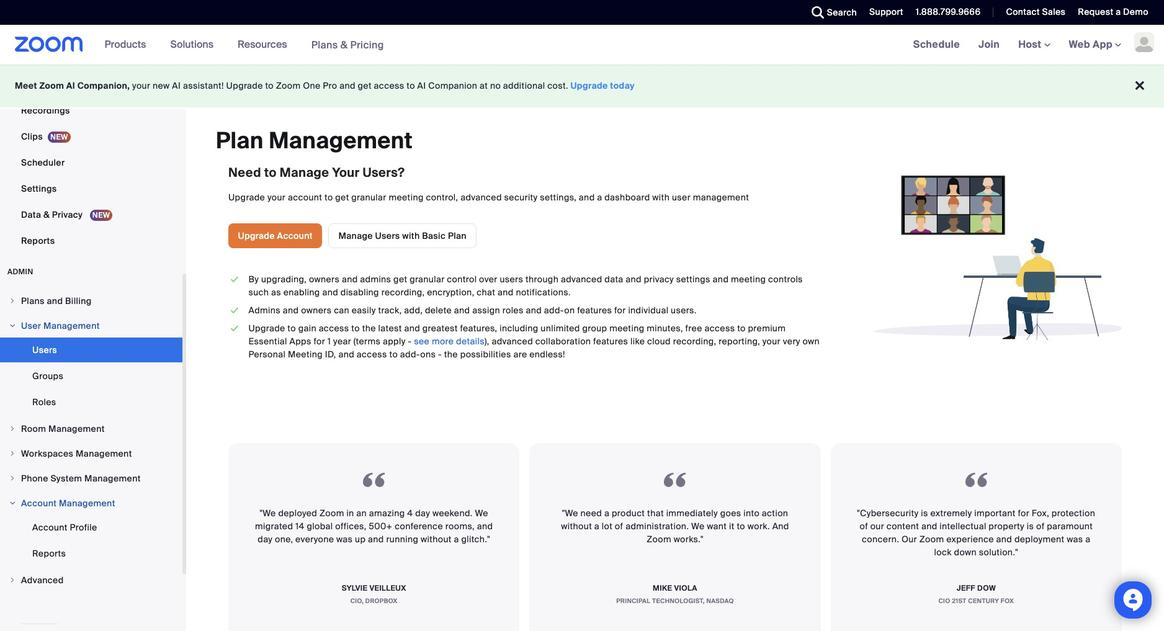 Task type: vqa. For each thing, say whether or not it's contained in the screenshot.
possibilities
yes



Task type: locate. For each thing, give the bounding box(es) containing it.
2 horizontal spatial for
[[1018, 507, 1029, 518]]

room management menu item
[[0, 417, 182, 441]]

day down migrated
[[258, 533, 273, 545]]

0 vertical spatial checked image
[[228, 273, 241, 286]]

without down the need
[[561, 520, 592, 531]]

1 horizontal spatial -
[[438, 349, 442, 360]]

web app
[[1069, 38, 1112, 51]]

right image inside "advanced" menu item
[[9, 576, 16, 584]]

1 horizontal spatial granular
[[410, 273, 445, 285]]

and inside ), advanced collaboration features like cloud recording, reporting, your very own personal meeting id, and access to add-ons - the possibilities are endless!
[[338, 349, 354, 360]]

0 vertical spatial the
[[362, 323, 376, 334]]

principal
[[616, 597, 650, 605]]

- inside the upgrade to gain access to the latest and greatest features, including unlimited group meeting minutes, free access to premium essential apps for 1 year (terms apply -
[[408, 336, 412, 347]]

0 horizontal spatial -
[[408, 336, 412, 347]]

right image left room on the bottom of the page
[[9, 425, 16, 432]]

1 vertical spatial account
[[21, 498, 57, 509]]

a down paramount
[[1085, 533, 1091, 545]]

0 horizontal spatial was
[[336, 533, 353, 545]]

and inside the meet zoom ai companion, footer
[[340, 80, 355, 91]]

cio,
[[350, 597, 364, 605]]

0 horizontal spatial with
[[402, 230, 420, 241]]

manage inside manage users with basic plan button
[[338, 230, 373, 241]]

2 of from the left
[[860, 520, 868, 531]]

1 vertical spatial is
[[1027, 520, 1034, 531]]

right image left account management
[[9, 499, 16, 507]]

1 vertical spatial the
[[444, 349, 458, 360]]

1 vertical spatial we
[[691, 520, 705, 531]]

and down 500+
[[368, 533, 384, 545]]

user management menu
[[0, 338, 182, 416]]

1 horizontal spatial was
[[1067, 533, 1083, 545]]

resources
[[238, 38, 287, 51]]

we down the immediately
[[691, 520, 705, 531]]

your
[[132, 80, 150, 91], [267, 192, 286, 203], [762, 336, 781, 347]]

1 vertical spatial plan
[[448, 230, 467, 241]]

lock
[[934, 546, 952, 558]]

1 horizontal spatial plans
[[311, 38, 338, 51]]

intellectual
[[940, 520, 986, 531]]

1 horizontal spatial recording,
[[673, 336, 716, 347]]

fox,
[[1032, 507, 1049, 518]]

with left user
[[652, 192, 670, 203]]

without inside "we deployed zoom in an amazing 4 day weekend. we migrated 14 global offices, 500+ conference rooms, and day one, everyone was up and running without a glitch."
[[421, 533, 452, 545]]

was down offices,
[[336, 533, 353, 545]]

3 right image from the top
[[9, 499, 16, 507]]

product
[[612, 507, 645, 518]]

2 vertical spatial get
[[393, 273, 407, 285]]

right image inside plans and billing menu item
[[9, 297, 16, 305]]

1 horizontal spatial "we
[[562, 507, 578, 518]]

roles
[[32, 396, 56, 408]]

into
[[744, 507, 760, 518]]

data
[[21, 209, 41, 220]]

cost.
[[547, 80, 568, 91]]

1 right image from the top
[[9, 450, 16, 457]]

right image for phone
[[9, 475, 16, 482]]

1 vertical spatial recording,
[[673, 336, 716, 347]]

and left billing at the top of page
[[47, 295, 63, 307]]

features down group
[[593, 336, 628, 347]]

day right 4
[[415, 507, 430, 518]]

"we
[[260, 507, 276, 518], [562, 507, 578, 518]]

banner
[[0, 25, 1164, 65]]

and up glitch."
[[477, 520, 493, 531]]

controls
[[768, 273, 803, 285]]

0 horizontal spatial users
[[32, 344, 57, 356]]

granular down users?
[[351, 192, 386, 203]]

0 vertical spatial plan
[[216, 127, 263, 155]]

main content main content
[[186, 109, 1164, 631]]

account
[[288, 192, 322, 203]]

plans & pricing link
[[311, 38, 384, 51], [311, 38, 384, 51]]

a up lot
[[604, 507, 609, 518]]

was
[[336, 533, 353, 545], [1067, 533, 1083, 545]]

without down the conference on the left bottom of the page
[[421, 533, 452, 545]]

settings,
[[540, 192, 577, 203]]

dow
[[977, 583, 996, 593]]

jeff
[[957, 583, 975, 593]]

recording, inside by upgrading, owners and admins get granular control over users through advanced data and privacy settings and meeting controls such as enabling and disabling recording, encryption, chat and notifications.
[[381, 287, 425, 298]]

advanced down including
[[492, 336, 533, 347]]

product information navigation
[[95, 25, 393, 65]]

2 checked image from the top
[[228, 304, 241, 317]]

the inside the upgrade to gain access to the latest and greatest features, including unlimited group meeting minutes, free access to premium essential apps for 1 year (terms apply -
[[362, 323, 376, 334]]

1 vertical spatial granular
[[410, 273, 445, 285]]

we up glitch."
[[475, 507, 488, 518]]

features up group
[[577, 305, 612, 316]]

upgrade your account to get granular meeting control, advanced security settings, and a dashboard with user management
[[228, 192, 749, 203]]

glitch."
[[461, 533, 490, 545]]

1 vertical spatial add-
[[400, 349, 420, 360]]

with left basic
[[402, 230, 420, 241]]

rooms,
[[445, 520, 475, 531]]

upgrade inside the upgrade to gain access to the latest and greatest features, including unlimited group meeting minutes, free access to premium essential apps for 1 year (terms apply -
[[248, 323, 285, 334]]

access up 1
[[319, 323, 349, 334]]

reports link down data & privacy link
[[0, 228, 182, 253]]

notifications.
[[516, 287, 571, 298]]

0 horizontal spatial for
[[314, 336, 325, 347]]

"we inside "we need a product that immediately goes into action without a lot of administration. we want it to work. and zoom works."
[[562, 507, 578, 518]]

2 right image from the top
[[9, 475, 16, 482]]

to right need
[[264, 164, 277, 180]]

0 horizontal spatial &
[[43, 209, 50, 220]]

checked image for admins
[[228, 304, 241, 317]]

0 vertical spatial without
[[561, 520, 592, 531]]

join link
[[969, 25, 1009, 65]]

1 was from the left
[[336, 533, 353, 545]]

your down premium at the bottom of page
[[762, 336, 781, 347]]

2 vertical spatial right image
[[9, 425, 16, 432]]

1 "we from the left
[[260, 507, 276, 518]]

and down encryption,
[[454, 305, 470, 316]]

reports inside personal menu menu
[[21, 235, 55, 246]]

1 ai from the left
[[66, 80, 75, 91]]

- right ons
[[438, 349, 442, 360]]

right image for plans and billing
[[9, 297, 16, 305]]

search button
[[802, 0, 860, 25]]

dashboard
[[604, 192, 650, 203]]

add,
[[404, 305, 423, 316]]

and up can
[[322, 287, 338, 298]]

account down account
[[277, 230, 313, 241]]

1 vertical spatial owners
[[301, 305, 332, 316]]

2 horizontal spatial get
[[393, 273, 407, 285]]

the
[[362, 323, 376, 334], [444, 349, 458, 360]]

1 horizontal spatial ai
[[172, 80, 181, 91]]

upgrade right the cost.
[[571, 80, 608, 91]]

2 horizontal spatial of
[[1036, 520, 1045, 531]]

account for account management
[[21, 498, 57, 509]]

manage up admins
[[338, 230, 373, 241]]

account for account profile
[[32, 522, 68, 533]]

0 vertical spatial day
[[415, 507, 430, 518]]

1 horizontal spatial users
[[375, 230, 400, 241]]

upgrade inside button
[[238, 230, 275, 241]]

0 horizontal spatial add-
[[400, 349, 420, 360]]

4 right image from the top
[[9, 576, 16, 584]]

reports for 2nd reports link from the bottom
[[21, 235, 55, 246]]

right image inside workspaces management menu item
[[9, 450, 16, 457]]

1 of from the left
[[615, 520, 623, 531]]

0 horizontal spatial recording,
[[381, 287, 425, 298]]

pricing
[[350, 38, 384, 51]]

1 horizontal spatial for
[[614, 305, 626, 316]]

upgrade for upgrade to gain access to the latest and greatest features, including unlimited group meeting minutes, free access to premium essential apps for 1 year (terms apply -
[[248, 323, 285, 334]]

owners up gain
[[301, 305, 332, 316]]

for left 'fox,'
[[1018, 507, 1029, 518]]

side navigation navigation
[[0, 0, 186, 631]]

was inside "we deployed zoom in an amazing 4 day weekend. we migrated 14 global offices, 500+ conference rooms, and day one, everyone was up and running without a glitch."
[[336, 533, 353, 545]]

at
[[480, 80, 488, 91]]

personal
[[248, 349, 286, 360]]

and down 'property'
[[996, 533, 1012, 545]]

0 horizontal spatial we
[[475, 507, 488, 518]]

& inside "product information" navigation
[[340, 38, 348, 51]]

to down 'resources' dropdown button
[[265, 80, 274, 91]]

zoom inside "cybersecurity is extremely important for fox, protection of our content and intellectual property is of paramount concern. our zoom experience and deployment was a lock down solution."
[[919, 533, 944, 545]]

premium
[[748, 323, 786, 334]]

1 checked image from the top
[[228, 273, 241, 286]]

for inside the upgrade to gain access to the latest and greatest features, including unlimited group meeting minutes, free access to premium essential apps for 1 year (terms apply -
[[314, 336, 325, 347]]

a left demo
[[1116, 6, 1121, 17]]

granular inside by upgrading, owners and admins get granular control over users through advanced data and privacy settings and meeting controls such as enabling and disabling recording, encryption, chat and notifications.
[[410, 273, 445, 285]]

of inside "we need a product that immediately goes into action without a lot of administration. we want it to work. and zoom works."
[[615, 520, 623, 531]]

zoom up lock on the bottom of page
[[919, 533, 944, 545]]

to left companion
[[407, 80, 415, 91]]

1 vertical spatial features
[[593, 336, 628, 347]]

right image left workspaces
[[9, 450, 16, 457]]

0 vertical spatial advanced
[[460, 192, 502, 203]]

gain
[[298, 323, 316, 334]]

1 vertical spatial -
[[438, 349, 442, 360]]

2 "we from the left
[[562, 507, 578, 518]]

0 horizontal spatial manage
[[280, 164, 329, 180]]

3 right image from the top
[[9, 425, 16, 432]]

groups
[[32, 370, 63, 382]]

add- up unlimited
[[544, 305, 564, 316]]

0 vertical spatial right image
[[9, 297, 16, 305]]

of
[[615, 520, 623, 531], [860, 520, 868, 531], [1036, 520, 1045, 531]]

advanced left data
[[561, 273, 602, 285]]

a left dashboard
[[597, 192, 602, 203]]

user management menu item
[[0, 314, 182, 338]]

plan inside button
[[448, 230, 467, 241]]

plan right basic
[[448, 230, 467, 241]]

to left gain
[[287, 323, 296, 334]]

0 vertical spatial reports link
[[0, 228, 182, 253]]

we
[[475, 507, 488, 518], [691, 520, 705, 531]]

management inside menu item
[[43, 320, 100, 331]]

get right pro
[[358, 80, 372, 91]]

"we up migrated
[[260, 507, 276, 518]]

for left 1
[[314, 336, 325, 347]]

account down "phone" at the bottom of page
[[21, 498, 57, 509]]

0 vertical spatial owners
[[309, 273, 339, 285]]

"we for deployed
[[260, 507, 276, 518]]

privacy
[[644, 273, 674, 285]]

upgrade up essential
[[248, 323, 285, 334]]

1 vertical spatial right image
[[9, 322, 16, 329]]

0 vertical spatial &
[[340, 38, 348, 51]]

account inside menu
[[32, 522, 68, 533]]

request a demo
[[1078, 6, 1149, 17]]

management down room management "menu item"
[[76, 448, 132, 459]]

reports up advanced
[[32, 548, 66, 559]]

upgrade account button
[[228, 223, 322, 248]]

0 horizontal spatial get
[[335, 192, 349, 203]]

users inside user management menu
[[32, 344, 57, 356]]

for inside "cybersecurity is extremely important for fox, protection of our content and intellectual property is of paramount concern. our zoom experience and deployment was a lock down solution."
[[1018, 507, 1029, 518]]

1 vertical spatial get
[[335, 192, 349, 203]]

to inside "we need a product that immediately goes into action without a lot of administration. we want it to work. and zoom works."
[[737, 520, 745, 531]]

& for pricing
[[340, 38, 348, 51]]

chat
[[477, 287, 495, 298]]

plans up 'user'
[[21, 295, 45, 307]]

upgrade up the by at the left
[[238, 230, 275, 241]]

zoom
[[39, 80, 64, 91], [276, 80, 301, 91], [320, 507, 344, 518], [647, 533, 671, 545], [919, 533, 944, 545]]

is up deployment
[[1027, 520, 1034, 531]]

1 vertical spatial reports
[[32, 548, 66, 559]]

access down 'pricing'
[[374, 80, 404, 91]]

management for plan management
[[269, 127, 413, 155]]

0 vertical spatial we
[[475, 507, 488, 518]]

add- down see
[[400, 349, 420, 360]]

owners up enabling
[[309, 273, 339, 285]]

get right admins
[[393, 273, 407, 285]]

down
[[954, 546, 977, 558]]

to up (terms
[[351, 323, 360, 334]]

plan up need
[[216, 127, 263, 155]]

account inside button
[[277, 230, 313, 241]]

& inside personal menu menu
[[43, 209, 50, 220]]

& left 'pricing'
[[340, 38, 348, 51]]

0 vertical spatial plans
[[311, 38, 338, 51]]

1 right image from the top
[[9, 297, 16, 305]]

0 vertical spatial your
[[132, 80, 150, 91]]

checked image
[[228, 273, 241, 286], [228, 304, 241, 317], [228, 322, 241, 335]]

21st
[[952, 597, 967, 605]]

0 vertical spatial is
[[921, 507, 928, 518]]

plans and billing
[[21, 295, 92, 307]]

personal menu menu
[[0, 0, 182, 254]]

right image
[[9, 450, 16, 457], [9, 475, 16, 482], [9, 499, 16, 507], [9, 576, 16, 584]]

1 vertical spatial advanced
[[561, 273, 602, 285]]

disabling
[[340, 287, 379, 298]]

granular up encryption,
[[410, 273, 445, 285]]

access down (terms
[[357, 349, 387, 360]]

0 horizontal spatial "we
[[260, 507, 276, 518]]

management down billing at the top of page
[[43, 320, 100, 331]]

reports link down account profile link
[[0, 541, 182, 566]]

additional
[[503, 80, 545, 91]]

right image inside room management "menu item"
[[9, 425, 16, 432]]

data & privacy link
[[0, 202, 182, 227]]

0 vertical spatial granular
[[351, 192, 386, 203]]

plans inside "product information" navigation
[[311, 38, 338, 51]]

1 vertical spatial plans
[[21, 295, 45, 307]]

clips link
[[0, 124, 182, 149]]

meet zoom ai companion, footer
[[0, 65, 1164, 107]]

users up admins
[[375, 230, 400, 241]]

control
[[447, 273, 477, 285]]

over
[[479, 273, 497, 285]]

- left see
[[408, 336, 412, 347]]

2 horizontal spatial meeting
[[731, 273, 766, 285]]

right image
[[9, 297, 16, 305], [9, 322, 16, 329], [9, 425, 16, 432]]

meeting up like
[[609, 323, 644, 334]]

0 horizontal spatial the
[[362, 323, 376, 334]]

management inside main content main content
[[269, 127, 413, 155]]

a down rooms,
[[454, 533, 459, 545]]

2 vertical spatial meeting
[[609, 323, 644, 334]]

2 horizontal spatial your
[[762, 336, 781, 347]]

recording, inside ), advanced collaboration features like cloud recording, reporting, your very own personal meeting id, and access to add-ons - the possibilities are endless!
[[673, 336, 716, 347]]

1 vertical spatial checked image
[[228, 304, 241, 317]]

your left account
[[267, 192, 286, 203]]

and up see
[[404, 323, 420, 334]]

plans inside menu item
[[21, 295, 45, 307]]

1 vertical spatial for
[[314, 336, 325, 347]]

2 was from the left
[[1067, 533, 1083, 545]]

our
[[870, 520, 884, 531]]

year
[[333, 336, 351, 347]]

and right pro
[[340, 80, 355, 91]]

of down 'fox,'
[[1036, 520, 1045, 531]]

get down your
[[335, 192, 349, 203]]

reports
[[21, 235, 55, 246], [32, 548, 66, 559]]

1 horizontal spatial manage
[[338, 230, 373, 241]]

checked image for upgrade
[[228, 322, 241, 335]]

management inside "menu item"
[[48, 423, 105, 434]]

want
[[707, 520, 727, 531]]

1 vertical spatial without
[[421, 533, 452, 545]]

individual
[[628, 305, 668, 316]]

meeting left controls
[[731, 273, 766, 285]]

weekend.
[[432, 507, 473, 518]]

users up groups
[[32, 344, 57, 356]]

user management
[[21, 320, 100, 331]]

ai right new
[[172, 80, 181, 91]]

plans up meet zoom ai companion, your new ai assistant! upgrade to zoom one pro and get access to ai companion at no additional cost. upgrade today
[[311, 38, 338, 51]]

room management
[[21, 423, 105, 434]]

apps
[[289, 336, 311, 347]]

your inside ), advanced collaboration features like cloud recording, reporting, your very own personal meeting id, and access to add-ons - the possibilities are endless!
[[762, 336, 781, 347]]

for left individual at the right
[[614, 305, 626, 316]]

to down apply
[[389, 349, 398, 360]]

1 horizontal spatial plan
[[448, 230, 467, 241]]

one
[[303, 80, 321, 91]]

zoom logo image
[[15, 37, 83, 52]]

your left new
[[132, 80, 150, 91]]

minutes,
[[647, 323, 683, 334]]

2 vertical spatial advanced
[[492, 336, 533, 347]]

add- inside ), advanced collaboration features like cloud recording, reporting, your very own personal meeting id, and access to add-ons - the possibilities are endless!
[[400, 349, 420, 360]]

3 checked image from the top
[[228, 322, 241, 335]]

reports inside account management menu
[[32, 548, 66, 559]]

right image inside phone system management menu item
[[9, 475, 16, 482]]

and up disabling
[[342, 273, 358, 285]]

2 vertical spatial your
[[762, 336, 781, 347]]

upgrade account
[[238, 230, 313, 241]]

1 horizontal spatial day
[[415, 507, 430, 518]]

management up profile at left bottom
[[59, 498, 115, 509]]

0 vertical spatial users
[[375, 230, 400, 241]]

0 horizontal spatial of
[[615, 520, 623, 531]]

1 horizontal spatial we
[[691, 520, 705, 531]]

meeting down users?
[[389, 192, 424, 203]]

1 vertical spatial manage
[[338, 230, 373, 241]]

zoom up recordings
[[39, 80, 64, 91]]

of right lot
[[615, 520, 623, 531]]

1 vertical spatial day
[[258, 533, 273, 545]]

meeting
[[389, 192, 424, 203], [731, 273, 766, 285], [609, 323, 644, 334]]

workspaces management menu item
[[0, 442, 182, 465]]

upgrade for upgrade your account to get granular meeting control, advanced security settings, and a dashboard with user management
[[228, 192, 265, 203]]

free
[[685, 323, 702, 334]]

we inside "we need a product that immediately goes into action without a lot of administration. we want it to work. and zoom works."
[[691, 520, 705, 531]]

0 vertical spatial recording,
[[381, 287, 425, 298]]

owners inside by upgrading, owners and admins get granular control over users through advanced data and privacy settings and meeting controls such as enabling and disabling recording, encryption, chat and notifications.
[[309, 273, 339, 285]]

apply
[[383, 336, 406, 347]]

0 horizontal spatial plans
[[21, 295, 45, 307]]

1 vertical spatial your
[[267, 192, 286, 203]]

0 vertical spatial with
[[652, 192, 670, 203]]

add-
[[544, 305, 564, 316], [400, 349, 420, 360]]

get
[[358, 80, 372, 91], [335, 192, 349, 203], [393, 273, 407, 285]]

recording, down free
[[673, 336, 716, 347]]

ai left companion
[[417, 80, 426, 91]]

upgrade to gain access to the latest and greatest features, including unlimited group meeting minutes, free access to premium essential apps for 1 year (terms apply -
[[248, 323, 786, 347]]

profile picture image
[[1134, 32, 1154, 52]]

0 horizontal spatial ai
[[66, 80, 75, 91]]

users
[[500, 273, 523, 285]]

access inside ), advanced collaboration features like cloud recording, reporting, your very own personal meeting id, and access to add-ons - the possibilities are endless!
[[357, 349, 387, 360]]

2 right image from the top
[[9, 322, 16, 329]]

basic
[[422, 230, 446, 241]]

1 horizontal spatial with
[[652, 192, 670, 203]]

plans for plans and billing
[[21, 295, 45, 307]]

right image inside "user management" menu item
[[9, 322, 16, 329]]

1 vertical spatial meeting
[[731, 273, 766, 285]]

& for privacy
[[43, 209, 50, 220]]

0 horizontal spatial your
[[132, 80, 150, 91]]

collaboration
[[535, 336, 591, 347]]

zoom inside "we deployed zoom in an amazing 4 day weekend. we migrated 14 global offices, 500+ conference rooms, and day one, everyone was up and running without a glitch."
[[320, 507, 344, 518]]

2 horizontal spatial ai
[[417, 80, 426, 91]]

0 horizontal spatial is
[[921, 507, 928, 518]]

right image left advanced
[[9, 576, 16, 584]]

1 horizontal spatial without
[[561, 520, 592, 531]]

through
[[525, 273, 559, 285]]

new
[[153, 80, 170, 91]]

banner containing products
[[0, 25, 1164, 65]]

everyone
[[295, 533, 334, 545]]

right image for account
[[9, 499, 16, 507]]

0 vertical spatial -
[[408, 336, 412, 347]]

track,
[[378, 305, 402, 316]]

2 vertical spatial checked image
[[228, 322, 241, 335]]

right image inside account management menu item
[[9, 499, 16, 507]]

right image down admin
[[9, 297, 16, 305]]

1 vertical spatial reports link
[[0, 541, 182, 566]]

account
[[277, 230, 313, 241], [21, 498, 57, 509], [32, 522, 68, 533]]

the up (terms
[[362, 323, 376, 334]]

deployed
[[278, 507, 317, 518]]

0 vertical spatial account
[[277, 230, 313, 241]]

0 vertical spatial reports
[[21, 235, 55, 246]]

"we inside "we deployed zoom in an amazing 4 day weekend. we migrated 14 global offices, 500+ conference rooms, and day one, everyone was up and running without a glitch."
[[260, 507, 276, 518]]

the down see more details
[[444, 349, 458, 360]]

management for workspaces management
[[76, 448, 132, 459]]

management
[[269, 127, 413, 155], [43, 320, 100, 331], [48, 423, 105, 434], [76, 448, 132, 459], [84, 473, 141, 484], [59, 498, 115, 509]]

0 vertical spatial meeting
[[389, 192, 424, 203]]

account inside menu item
[[21, 498, 57, 509]]

ai up recordings link at the left top of the page
[[66, 80, 75, 91]]



Task type: describe. For each thing, give the bounding box(es) containing it.
see
[[414, 336, 429, 347]]

3 of from the left
[[1036, 520, 1045, 531]]

1 reports link from the top
[[0, 228, 182, 253]]

account management menu item
[[0, 491, 182, 515]]

and down enabling
[[283, 305, 299, 316]]

right image for room management
[[9, 425, 16, 432]]

demo
[[1123, 6, 1149, 17]]

extremely
[[930, 507, 972, 518]]

plan management
[[216, 127, 413, 155]]

app
[[1093, 38, 1112, 51]]

meetings navigation
[[904, 25, 1164, 65]]

and down extremely
[[921, 520, 937, 531]]

phone
[[21, 473, 48, 484]]

nasdaq
[[706, 597, 734, 605]]

the inside ), advanced collaboration features like cloud recording, reporting, your very own personal meeting id, and access to add-ons - the possibilities are endless!
[[444, 349, 458, 360]]

scheduler link
[[0, 150, 182, 175]]

zoom inside "we need a product that immediately goes into action without a lot of administration. we want it to work. and zoom works."
[[647, 533, 671, 545]]

upgrade for upgrade account
[[238, 230, 275, 241]]

settings
[[676, 273, 710, 285]]

checked image for by
[[228, 273, 241, 286]]

get inside by upgrading, owners and admins get granular control over users through advanced data and privacy settings and meeting controls such as enabling and disabling recording, encryption, chat and notifications.
[[393, 273, 407, 285]]

500+
[[369, 520, 392, 531]]

zoom left one
[[276, 80, 301, 91]]

conference
[[395, 520, 443, 531]]

advanced menu item
[[0, 568, 182, 592]]

lot
[[602, 520, 613, 531]]

a inside "we deployed zoom in an amazing 4 day weekend. we migrated 14 global offices, 500+ conference rooms, and day one, everyone was up and running without a glitch."
[[454, 533, 459, 545]]

and inside the upgrade to gain access to the latest and greatest features, including unlimited group meeting minutes, free access to premium essential apps for 1 year (terms apply -
[[404, 323, 420, 334]]

1 horizontal spatial your
[[267, 192, 286, 203]]

assistant!
[[183, 80, 224, 91]]

admin menu menu
[[0, 289, 182, 593]]

and down the users
[[498, 287, 514, 298]]

advanced inside by upgrading, owners and admins get granular control over users through advanced data and privacy settings and meeting controls such as enabling and disabling recording, encryption, chat and notifications.
[[561, 273, 602, 285]]

work.
[[748, 520, 770, 531]]

contact
[[1006, 6, 1040, 17]]

manage users with basic plan button
[[328, 223, 477, 248]]

solution."
[[979, 546, 1018, 558]]

right image for workspaces
[[9, 450, 16, 457]]

workspaces management
[[21, 448, 132, 459]]

users inside button
[[375, 230, 400, 241]]

phone system management menu item
[[0, 467, 182, 490]]

0 vertical spatial manage
[[280, 164, 329, 180]]

0 horizontal spatial day
[[258, 533, 273, 545]]

0 vertical spatial features
[[577, 305, 612, 316]]

we inside "we deployed zoom in an amazing 4 day weekend. we migrated 14 global offices, 500+ conference rooms, and day one, everyone was up and running without a glitch."
[[475, 507, 488, 518]]

2 ai from the left
[[172, 80, 181, 91]]

and right settings
[[713, 273, 729, 285]]

see more details
[[414, 336, 485, 347]]

and down notifications.
[[526, 305, 542, 316]]

upgrade down "product information" navigation
[[226, 80, 263, 91]]

migrated
[[255, 520, 293, 531]]

data & privacy
[[21, 209, 85, 220]]

features,
[[460, 323, 497, 334]]

features inside ), advanced collaboration features like cloud recording, reporting, your very own personal meeting id, and access to add-ons - the possibilities are endless!
[[593, 336, 628, 347]]

to right account
[[324, 192, 333, 203]]

like
[[630, 336, 645, 347]]

2 reports link from the top
[[0, 541, 182, 566]]

owners for upgrading,
[[309, 273, 339, 285]]

see more details link
[[414, 336, 485, 347]]

one,
[[275, 533, 293, 545]]

0 horizontal spatial meeting
[[389, 192, 424, 203]]

scheduler
[[21, 157, 65, 168]]

details
[[456, 336, 485, 347]]

users?
[[363, 164, 405, 180]]

users link
[[0, 338, 182, 362]]

enabling
[[283, 287, 320, 298]]

an
[[356, 507, 367, 518]]

access up reporting, at the right bottom of page
[[705, 323, 735, 334]]

meeting
[[288, 349, 323, 360]]

was inside "cybersecurity is extremely important for fox, protection of our content and intellectual property is of paramount concern. our zoom experience and deployment was a lock down solution."
[[1067, 533, 1083, 545]]

advanced
[[21, 575, 64, 586]]

and inside menu item
[[47, 295, 63, 307]]

management for user management
[[43, 320, 100, 331]]

pro
[[323, 80, 337, 91]]

upgrading,
[[261, 273, 307, 285]]

meeting inside by upgrading, owners and admins get granular control over users through advanced data and privacy settings and meeting controls such as enabling and disabling recording, encryption, chat and notifications.
[[731, 273, 766, 285]]

by
[[248, 273, 259, 285]]

sylvie
[[342, 583, 368, 593]]

reports for 2nd reports link from the top
[[32, 548, 66, 559]]

in
[[346, 507, 354, 518]]

with inside button
[[402, 230, 420, 241]]

delete
[[425, 305, 452, 316]]

settings link
[[0, 176, 182, 201]]

profile
[[70, 522, 97, 533]]

advanced inside ), advanced collaboration features like cloud recording, reporting, your very own personal meeting id, and access to add-ons - the possibilities are endless!
[[492, 336, 533, 347]]

on
[[564, 305, 575, 316]]

sylvie veilleux cio, dropbox
[[342, 583, 406, 605]]

roles
[[502, 305, 524, 316]]

management for room management
[[48, 423, 105, 434]]

0 horizontal spatial granular
[[351, 192, 386, 203]]

works."
[[674, 533, 703, 545]]

1 horizontal spatial is
[[1027, 520, 1034, 531]]

privacy
[[52, 209, 83, 220]]

"we for need
[[562, 507, 578, 518]]

control,
[[426, 192, 458, 203]]

unlimited
[[541, 323, 580, 334]]

companion
[[428, 80, 477, 91]]

get inside the meet zoom ai companion, footer
[[358, 80, 372, 91]]

cloud
[[647, 336, 671, 347]]

plans and billing menu item
[[0, 289, 182, 313]]

dropbox
[[365, 597, 398, 605]]

), advanced collaboration features like cloud recording, reporting, your very own personal meeting id, and access to add-ons - the possibilities are endless!
[[248, 336, 820, 360]]

protection
[[1052, 507, 1095, 518]]

a inside "cybersecurity is extremely important for fox, protection of our content and intellectual property is of paramount concern. our zoom experience and deployment was a lock down solution."
[[1085, 533, 1091, 545]]

such
[[248, 287, 269, 298]]

very
[[783, 336, 800, 347]]

plans for plans & pricing
[[311, 38, 338, 51]]

experience
[[946, 533, 994, 545]]

- inside ), advanced collaboration features like cloud recording, reporting, your very own personal meeting id, and access to add-ons - the possibilities are endless!
[[438, 349, 442, 360]]

without inside "we need a product that immediately goes into action without a lot of administration. we want it to work. and zoom works."
[[561, 520, 592, 531]]

and right data
[[626, 273, 642, 285]]

0 vertical spatial for
[[614, 305, 626, 316]]

paramount
[[1047, 520, 1093, 531]]

property
[[989, 520, 1024, 531]]

request
[[1078, 6, 1113, 17]]

products button
[[105, 25, 152, 65]]

mike
[[653, 583, 672, 593]]

action
[[762, 507, 788, 518]]

1 horizontal spatial add-
[[544, 305, 564, 316]]

immediately
[[666, 507, 718, 518]]

a left lot
[[594, 520, 599, 531]]

amazing
[[369, 507, 405, 518]]

owners for and
[[301, 305, 332, 316]]

right image for user management
[[9, 322, 16, 329]]

group
[[582, 323, 607, 334]]

and right settings,
[[579, 192, 595, 203]]

data
[[605, 273, 623, 285]]

encryption,
[[427, 287, 474, 298]]

id,
[[325, 349, 336, 360]]

by upgrading, owners and admins get granular control over users through advanced data and privacy settings and meeting controls such as enabling and disabling recording, encryption, chat and notifications.
[[248, 273, 803, 298]]

account management menu
[[0, 515, 182, 567]]

14
[[295, 520, 305, 531]]

management for account management
[[59, 498, 115, 509]]

phone system management
[[21, 473, 141, 484]]

management down workspaces management menu item at the left of the page
[[84, 473, 141, 484]]

to inside ), advanced collaboration features like cloud recording, reporting, your very own personal meeting id, and access to add-ons - the possibilities are endless!
[[389, 349, 398, 360]]

possibilities
[[460, 349, 511, 360]]

4
[[407, 507, 413, 518]]

meeting inside the upgrade to gain access to the latest and greatest features, including unlimited group meeting minutes, free access to premium essential apps for 1 year (terms apply -
[[609, 323, 644, 334]]

to up reporting, at the right bottom of page
[[737, 323, 746, 334]]

own
[[803, 336, 820, 347]]

need to manage your users?
[[228, 164, 405, 180]]

3 ai from the left
[[417, 80, 426, 91]]

meet zoom ai companion, your new ai assistant! upgrade to zoom one pro and get access to ai companion at no additional cost. upgrade today
[[15, 80, 635, 91]]

upgrade today link
[[571, 80, 635, 91]]

1
[[327, 336, 331, 347]]

1.888.799.9666
[[916, 6, 981, 17]]

century
[[968, 597, 999, 605]]

your inside the meet zoom ai companion, footer
[[132, 80, 150, 91]]

access inside the meet zoom ai companion, footer
[[374, 80, 404, 91]]



